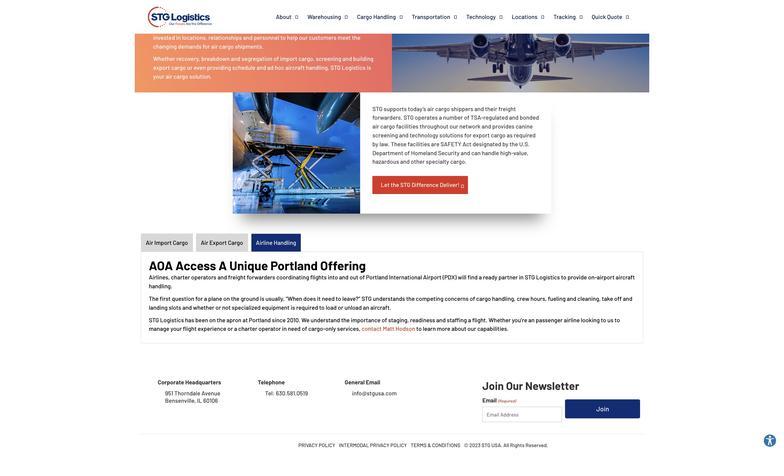 Task type: vqa. For each thing, say whether or not it's contained in the screenshot.
offers within the Pay for a single driver or a team or put it on the rail with thousands of other boxes? Rail is not only more cost effective than trucking for most long- haul freight–it's also less prone to regulatory delays. STG offers one of the largest and most accessible intermodal networks in North America. With our own fleet and competitive volume contracts with Class I railroads, we can move our boxes anywhere on the continent.
no



Task type: locate. For each thing, give the bounding box(es) containing it.
policy
[[319, 442, 335, 449], [391, 442, 407, 449]]

stg usa #1 image
[[146, 0, 214, 36]]

1 vertical spatial in
[[519, 274, 524, 281]]

on up experience
[[209, 317, 216, 324]]

portland right out
[[366, 274, 388, 281]]

our inside airline handling element
[[468, 325, 476, 332]]

stg inside the first question for a plane on the ground is usually, "when does it need to leave?" stg understands the competing concerns of cargo handling, crew hours, fueling and cleaning, take off and landing slots and whether or not specialized equipment is required to load or unload an aircraft.
[[362, 295, 372, 302]]

0 horizontal spatial changing
[[153, 43, 177, 50]]

tracking
[[554, 13, 576, 20]]

regulated
[[483, 114, 508, 121]]

demands
[[178, 43, 202, 50]]

help
[[287, 34, 298, 41]]

0 horizontal spatial whether
[[153, 55, 175, 62]]

stg inside whether recovery, breakdown and segregation of import cargo, screening and building export cargo or even providing schedule and ad hoc aircraft handling, stg logistics is your air cargo solution.
[[331, 64, 341, 71]]

for inside the first question for a plane on the ground is usually, "when does it need to leave?" stg understands the competing concerns of cargo handling, crew hours, fueling and cleaning, take off and landing slots and whether or not specialized equipment is required to load or unload an aircraft.
[[195, 295, 203, 302]]

1 horizontal spatial our
[[450, 123, 458, 130]]

cargo.
[[450, 158, 467, 165]]

understands
[[373, 295, 405, 302]]

an up importance
[[363, 304, 369, 311]]

1 vertical spatial on
[[209, 317, 216, 324]]

0 horizontal spatial need
[[288, 325, 301, 332]]

2 vertical spatial portland
[[249, 317, 271, 324]]

air left export
[[201, 239, 208, 246]]

customers
[[309, 34, 336, 41]]

freight inside aoa access a unique portland offering airlines, charter operators and freight forwarders coordinating flights into and out of portland international airport (pdx) will find a ready partner in stg logistics to provide on-airport aircraft handling.
[[228, 274, 246, 281]]

tab list containing air import cargo
[[141, 231, 304, 252]]

1 horizontal spatial required
[[514, 132, 536, 139]]

1 horizontal spatial an
[[529, 317, 535, 324]]

handling for cargo handling
[[373, 13, 396, 20]]

1 horizontal spatial handle
[[482, 149, 499, 156]]

airline handling link
[[251, 234, 301, 252]]

operates
[[415, 114, 438, 121]]

1 vertical spatial required
[[296, 304, 318, 311]]

1 horizontal spatial freight
[[499, 105, 516, 112]]

changing down the invested
[[153, 43, 177, 50]]

cargo for air import cargo
[[173, 239, 188, 246]]

None submit
[[565, 400, 640, 419]]

need up load
[[322, 295, 335, 302]]

airline handling
[[256, 239, 296, 246]]

1 vertical spatial aircraft
[[616, 274, 635, 281]]

0 horizontal spatial freight
[[228, 274, 246, 281]]

a up whether
[[204, 295, 207, 302]]

0 horizontal spatial required
[[296, 304, 318, 311]]

our inside air cargo is changing and so must the companies who handle it. stg logistics has invested in locations, relationships and personnel to help our customers meet the changing demands for air cargo shipments.
[[299, 34, 308, 41]]

handling, inside whether recovery, breakdown and segregation of import cargo, screening and building export cargo or even providing schedule and ad hoc aircraft handling, stg logistics is your air cargo solution.
[[306, 64, 329, 71]]

handle inside air cargo is changing and so must the companies who handle it. stg logistics has invested in locations, relationships and personnel to help our customers meet the changing demands for air cargo shipments.
[[291, 25, 308, 32]]

air up the invested
[[153, 25, 161, 32]]

the left competing
[[406, 295, 415, 302]]

flights
[[310, 274, 327, 281]]

has down cargo handling
[[352, 25, 361, 32]]

our for throughout
[[450, 123, 458, 130]]

our right help
[[299, 34, 308, 41]]

0 horizontal spatial an
[[363, 304, 369, 311]]

0 horizontal spatial in
[[176, 34, 181, 41]]

0 horizontal spatial handle
[[291, 25, 308, 32]]

export down the invested
[[153, 64, 170, 71]]

intermodal privacy policy link
[[339, 442, 407, 449]]

1 vertical spatial handle
[[482, 149, 499, 156]]

tel:
[[265, 390, 275, 397]]

0 horizontal spatial aircraft
[[285, 64, 305, 71]]

handle down designated
[[482, 149, 499, 156]]

concerns
[[445, 295, 469, 302]]

0 vertical spatial aircraft
[[285, 64, 305, 71]]

1 vertical spatial handling,
[[492, 295, 516, 302]]

does
[[303, 295, 316, 302]]

an right you're
[[529, 317, 535, 324]]

0 horizontal spatial charter
[[171, 274, 190, 281]]

out
[[350, 274, 358, 281]]

0 vertical spatial required
[[514, 132, 536, 139]]

hoc
[[275, 64, 284, 71]]

email down join
[[482, 397, 497, 404]]

for inside air cargo is changing and so must the companies who handle it. stg logistics has invested in locations, relationships and personnel to help our customers meet the changing demands for air cargo shipments.
[[203, 43, 210, 50]]

portland up coordinating
[[271, 258, 318, 273]]

of up network
[[464, 114, 470, 121]]

0 horizontal spatial export
[[153, 64, 170, 71]]

1 horizontal spatial need
[[322, 295, 335, 302]]

provide
[[568, 274, 587, 281]]

our down flight.
[[468, 325, 476, 332]]

contact matt hodson link
[[362, 325, 415, 332]]

0 horizontal spatial policy
[[319, 442, 335, 449]]

1 vertical spatial whether
[[489, 317, 511, 324]]

2 vertical spatial for
[[195, 295, 203, 302]]

portland up operator
[[249, 317, 271, 324]]

need down 2010.
[[288, 325, 301, 332]]

cargo inside "air export cargo" link
[[228, 239, 243, 246]]

stg supports today's air cargo shippers and their freight forwarders. stg operates a number of tsa-regulated and bonded air cargo facilities throughout our network and provides canine screening and technology solutions for export cargo as required by law. these facilities are safety act designated by the u.s. department of homeland security and can handle high-value, hazardous and other specialty cargo.
[[372, 105, 539, 165]]

1 policy from the left
[[319, 442, 335, 449]]

readiness
[[410, 317, 435, 324]]

1 horizontal spatial policy
[[391, 442, 407, 449]]

the down as at top
[[510, 141, 518, 148]]

in right the partner
[[519, 274, 524, 281]]

our for help
[[299, 34, 308, 41]]

0 horizontal spatial screening
[[316, 55, 341, 62]]

handling, down cargo,
[[306, 64, 329, 71]]

whether up 'capabilities.'
[[489, 317, 511, 324]]

0 vertical spatial need
[[322, 295, 335, 302]]

or left not
[[216, 304, 221, 311]]

0 horizontal spatial privacy
[[298, 442, 318, 449]]

for down 'locations,' at the left of the page
[[203, 43, 210, 50]]

by up high-
[[503, 141, 508, 148]]

1 vertical spatial facilities
[[408, 141, 430, 148]]

1 vertical spatial handling
[[274, 239, 296, 246]]

0 vertical spatial in
[[176, 34, 181, 41]]

0 vertical spatial has
[[352, 25, 361, 32]]

whether inside stg logistics has been on the apron at portland since 2010. we understand the importance of staging, readiness and staffing a flight. whether you're an passenger airline looking to us to manage your flight experience or a charter operator in need of cargo-only services,
[[489, 317, 511, 324]]

your inside stg logistics has been on the apron at portland since 2010. we understand the importance of staging, readiness and staffing a flight. whether you're an passenger airline looking to us to manage your flight experience or a charter operator in need of cargo-only services,
[[171, 325, 182, 332]]

aircraft right the airport
[[616, 274, 635, 281]]

our inside stg supports today's air cargo shippers and their freight forwarders. stg operates a number of tsa-regulated and bonded air cargo facilities throughout our network and provides canine screening and technology solutions for export cargo as required by law. these facilities are safety act designated by the u.s. department of homeland security and can handle high-value, hazardous and other specialty cargo.
[[450, 123, 458, 130]]

or
[[187, 64, 193, 71], [216, 304, 221, 311], [338, 304, 343, 311], [228, 325, 233, 332]]

air export cargo
[[201, 239, 243, 246]]

air for air import cargo
[[146, 239, 153, 246]]

who
[[279, 25, 290, 32]]

required
[[514, 132, 536, 139], [296, 304, 318, 311]]

usa.
[[492, 442, 502, 449]]

ad
[[267, 64, 274, 71]]

our
[[506, 379, 523, 392]]

0 vertical spatial portland
[[271, 258, 318, 273]]

for
[[203, 43, 210, 50], [464, 132, 472, 139], [195, 295, 203, 302]]

has up flight
[[185, 317, 194, 324]]

screening inside stg supports today's air cargo shippers and their freight forwarders. stg operates a number of tsa-regulated and bonded air cargo facilities throughout our network and provides canine screening and technology solutions for export cargo as required by law. these facilities are safety act designated by the u.s. department of homeland security and can handle high-value, hazardous and other specialty cargo.
[[372, 132, 398, 139]]

1 horizontal spatial export
[[473, 132, 490, 139]]

join
[[482, 379, 504, 392]]

0 horizontal spatial has
[[185, 317, 194, 324]]

0 horizontal spatial your
[[153, 73, 164, 80]]

handling,
[[306, 64, 329, 71], [492, 295, 516, 302]]

1 vertical spatial an
[[529, 317, 535, 324]]

0 horizontal spatial handling,
[[306, 64, 329, 71]]

coordinating
[[276, 274, 309, 281]]

email
[[366, 379, 380, 386], [482, 397, 497, 404]]

1 horizontal spatial whether
[[489, 317, 511, 324]]

must
[[226, 25, 239, 32]]

required inside the first question for a plane on the ground is usually, "when does it need to leave?" stg understands the competing concerns of cargo handling, crew hours, fueling and cleaning, take off and landing slots and whether or not specialized equipment is required to load or unload an aircraft.
[[296, 304, 318, 311]]

1 privacy from the left
[[298, 442, 318, 449]]

logistics up fueling
[[536, 274, 560, 281]]

for up whether
[[195, 295, 203, 302]]

1 horizontal spatial has
[[352, 25, 361, 32]]

partner
[[499, 274, 518, 281]]

policy left terms
[[391, 442, 407, 449]]

aircraft.
[[370, 304, 391, 311]]

none submit inside join our newsletter footer
[[565, 400, 640, 419]]

air inside air cargo is changing and so must the companies who handle it. stg logistics has invested in locations, relationships and personnel to help our customers meet the changing demands for air cargo shipments.
[[153, 25, 161, 32]]

0 vertical spatial your
[[153, 73, 164, 80]]

join our newsletter footer
[[0, 361, 784, 456]]

1 vertical spatial screening
[[372, 132, 398, 139]]

us
[[608, 317, 614, 324]]

provides
[[492, 123, 515, 130]]

a right the find
[[479, 274, 482, 281]]

1 vertical spatial your
[[171, 325, 182, 332]]

warehousing link
[[308, 13, 357, 21]]

0 vertical spatial whether
[[153, 55, 175, 62]]

whether inside whether recovery, breakdown and segregation of import cargo, screening and building export cargo or even providing schedule and ad hoc aircraft handling, stg logistics is your air cargo solution.
[[153, 55, 175, 62]]

0 horizontal spatial email
[[366, 379, 380, 386]]

0 vertical spatial handling
[[373, 13, 396, 20]]

0 vertical spatial handling,
[[306, 64, 329, 71]]

import
[[280, 55, 297, 62]]

the inside stg supports today's air cargo shippers and their freight forwarders. stg operates a number of tsa-regulated and bonded air cargo facilities throughout our network and provides canine screening and technology solutions for export cargo as required by law. these facilities are safety act designated by the u.s. department of homeland security and can handle high-value, hazardous and other specialty cargo.
[[510, 141, 518, 148]]

to up load
[[336, 295, 341, 302]]

facilities up homeland at the top right of the page
[[408, 141, 430, 148]]

1 vertical spatial our
[[450, 123, 458, 130]]

quick quote
[[592, 13, 622, 20]]

privacy
[[298, 442, 318, 449], [370, 442, 390, 449]]

the right meet
[[352, 34, 361, 41]]

on inside stg logistics has been on the apron at portland since 2010. we understand the importance of staging, readiness and staffing a flight. whether you're an passenger airline looking to us to manage your flight experience or a charter operator in need of cargo-only services,
[[209, 317, 216, 324]]

terms
[[411, 442, 427, 449]]

1 vertical spatial need
[[288, 325, 301, 332]]

or inside whether recovery, breakdown and segregation of import cargo, screening and building export cargo or even providing schedule and ad hoc aircraft handling, stg logistics is your air cargo solution.
[[187, 64, 193, 71]]

1 horizontal spatial in
[[282, 325, 287, 332]]

handling inside tab list
[[274, 239, 296, 246]]

1 horizontal spatial privacy
[[370, 442, 390, 449]]

and down act
[[461, 149, 470, 156]]

cargo inside the first question for a plane on the ground is usually, "when does it need to leave?" stg understands the competing concerns of cargo handling, crew hours, fueling and cleaning, take off and landing slots and whether or not specialized equipment is required to load or unload an aircraft.
[[476, 295, 491, 302]]

handling for airline handling
[[274, 239, 296, 246]]

by left law.
[[372, 141, 378, 148]]

2 horizontal spatial our
[[468, 325, 476, 332]]

0 vertical spatial our
[[299, 34, 308, 41]]

0 vertical spatial screening
[[316, 55, 341, 62]]

1 vertical spatial changing
[[153, 43, 177, 50]]

personnel
[[254, 34, 279, 41]]

flight
[[183, 325, 197, 332]]

to inside aoa access a unique portland offering airlines, charter operators and freight forwarders coordinating flights into and out of portland international airport (pdx) will find a ready partner in stg logistics to provide on-airport aircraft handling.
[[561, 274, 567, 281]]

1 vertical spatial for
[[464, 132, 472, 139]]

export up designated
[[473, 132, 490, 139]]

0 vertical spatial changing
[[183, 25, 207, 32]]

951 thorndale avenue bensenville, il 60106
[[165, 390, 220, 404]]

specialized
[[232, 304, 261, 311]]

2023
[[469, 442, 481, 449]]

is up the demands on the top left of page
[[178, 25, 182, 32]]

quick quote link
[[592, 13, 638, 21]]

of up hoc
[[274, 55, 279, 62]]

1 horizontal spatial by
[[503, 141, 508, 148]]

0 horizontal spatial on
[[209, 317, 216, 324]]

export inside whether recovery, breakdown and segregation of import cargo, screening and building export cargo or even providing schedule and ad hoc aircraft handling, stg logistics is your air cargo solution.
[[153, 64, 170, 71]]

on up not
[[223, 295, 230, 302]]

whether down the invested
[[153, 55, 175, 62]]

2 horizontal spatial in
[[519, 274, 524, 281]]

portland inside stg logistics has been on the apron at portland since 2010. we understand the importance of staging, readiness and staffing a flight. whether you're an passenger airline looking to us to manage your flight experience or a charter operator in need of cargo-only services,
[[249, 317, 271, 324]]

freight inside stg supports today's air cargo shippers and their freight forwarders. stg operates a number of tsa-regulated and bonded air cargo facilities throughout our network and provides canine screening and technology solutions for export cargo as required by law. these facilities are safety act designated by the u.s. department of homeland security and can handle high-value, hazardous and other specialty cargo.
[[499, 105, 516, 112]]

screening up law.
[[372, 132, 398, 139]]

headquarters
[[185, 379, 221, 386]]

logistics inside stg logistics has been on the apron at portland since 2010. we understand the importance of staging, readiness and staffing a flight. whether you're an passenger airline looking to us to manage your flight experience or a charter operator in need of cargo-only services,
[[160, 317, 184, 324]]

and left the other
[[400, 158, 410, 165]]

general
[[345, 379, 365, 386]]

logistics down slots
[[160, 317, 184, 324]]

1 vertical spatial export
[[473, 132, 490, 139]]

need
[[322, 295, 335, 302], [288, 325, 301, 332]]

so
[[219, 25, 225, 32]]

airline
[[564, 317, 580, 324]]

cargo-
[[308, 325, 325, 332]]

plane
[[208, 295, 222, 302]]

handling, inside the first question for a plane on the ground is usually, "when does it need to leave?" stg understands the competing concerns of cargo handling, crew hours, fueling and cleaning, take off and landing slots and whether or not specialized equipment is required to load or unload an aircraft.
[[492, 295, 516, 302]]

air inside air cargo is changing and so must the companies who handle it. stg logistics has invested in locations, relationships and personnel to help our customers meet the changing demands for air cargo shipments.
[[211, 43, 218, 50]]

newsletter
[[525, 379, 579, 392]]

our down number
[[450, 123, 458, 130]]

or down apron
[[228, 325, 233, 332]]

required down the does
[[296, 304, 318, 311]]

1 horizontal spatial on
[[223, 295, 230, 302]]

to down the who
[[281, 34, 286, 41]]

2 horizontal spatial cargo
[[357, 13, 372, 20]]

load
[[326, 304, 337, 311]]

email up info@stgusa.com
[[366, 379, 380, 386]]

1 horizontal spatial charter
[[238, 325, 257, 332]]

1 horizontal spatial handling
[[373, 13, 396, 20]]

a
[[219, 258, 227, 273]]

facilities
[[396, 123, 418, 130], [408, 141, 430, 148]]

aircraft down import
[[285, 64, 305, 71]]

air for air export cargo
[[201, 239, 208, 246]]

of up contact matt hodson link
[[382, 317, 387, 324]]

logistics inside aoa access a unique portland offering airlines, charter operators and freight forwarders coordinating flights into and out of portland international airport (pdx) will find a ready partner in stg logistics to provide on-airport aircraft handling.
[[536, 274, 560, 281]]

1 horizontal spatial handling,
[[492, 295, 516, 302]]

on-
[[588, 274, 597, 281]]

cargo inside air import cargo link
[[173, 239, 188, 246]]

capabilities.
[[477, 325, 509, 332]]

tab list
[[141, 231, 304, 252]]

1 horizontal spatial aircraft
[[616, 274, 635, 281]]

cargo
[[162, 25, 176, 32], [219, 43, 234, 50], [171, 64, 186, 71], [174, 73, 188, 80], [435, 105, 450, 112], [380, 123, 395, 130], [491, 132, 506, 139], [476, 295, 491, 302]]

charter inside aoa access a unique portland offering airlines, charter operators and freight forwarders coordinating flights into and out of portland international airport (pdx) will find a ready partner in stg logistics to provide on-airport aircraft handling.
[[171, 274, 190, 281]]

1 by from the left
[[372, 141, 378, 148]]

and down "question"
[[182, 304, 192, 311]]

0 horizontal spatial our
[[299, 34, 308, 41]]

0 vertical spatial on
[[223, 295, 230, 302]]

2 privacy from the left
[[370, 442, 390, 449]]

0 vertical spatial email
[[366, 379, 380, 386]]

0 vertical spatial handle
[[291, 25, 308, 32]]

0 vertical spatial facilities
[[396, 123, 418, 130]]

stg inside air cargo is changing and so must the companies who handle it. stg logistics has invested in locations, relationships and personnel to help our customers meet the changing demands for air cargo shipments.
[[316, 25, 326, 32]]

1 vertical spatial charter
[[238, 325, 257, 332]]

2 vertical spatial our
[[468, 325, 476, 332]]

and up more
[[436, 317, 446, 324]]

of inside aoa access a unique portland offering airlines, charter operators and freight forwarders coordinating flights into and out of portland international airport (pdx) will find a ready partner in stg logistics to provide on-airport aircraft handling.
[[360, 274, 365, 281]]

freight up regulated
[[499, 105, 516, 112]]

air left import
[[146, 239, 153, 246]]

department
[[372, 149, 403, 156]]

charter down access
[[171, 274, 190, 281]]

1 vertical spatial has
[[185, 317, 194, 324]]

and up schedule
[[231, 55, 240, 62]]

to inside air cargo is changing and so must the companies who handle it. stg logistics has invested in locations, relationships and personnel to help our customers meet the changing demands for air cargo shipments.
[[281, 34, 286, 41]]

and up tsa-
[[475, 105, 484, 112]]

first
[[160, 295, 171, 302]]

is inside air cargo is changing and so must the companies who handle it. stg logistics has invested in locations, relationships and personnel to help our customers meet the changing demands for air cargo shipments.
[[178, 25, 182, 32]]

a up the throughout
[[439, 114, 442, 121]]

and up canine
[[509, 114, 519, 121]]

0 horizontal spatial cargo
[[173, 239, 188, 246]]

the
[[240, 25, 249, 32], [352, 34, 361, 41], [510, 141, 518, 148], [391, 181, 399, 188], [231, 295, 240, 302], [406, 295, 415, 302], [217, 317, 225, 324], [341, 317, 350, 324]]

of down we
[[302, 325, 307, 332]]

logistics down building
[[342, 64, 366, 71]]

in up the demands on the top left of page
[[176, 34, 181, 41]]

is down building
[[367, 64, 371, 71]]

shipments.
[[235, 43, 264, 50]]

technology link
[[466, 13, 512, 21]]

a down apron
[[234, 325, 237, 332]]

and left out
[[339, 274, 349, 281]]

0 vertical spatial export
[[153, 64, 170, 71]]

to
[[281, 34, 286, 41], [561, 274, 567, 281], [336, 295, 341, 302], [319, 304, 325, 311], [601, 317, 606, 324], [615, 317, 620, 324], [416, 325, 422, 332]]

1 vertical spatial freight
[[228, 274, 246, 281]]

0 vertical spatial charter
[[171, 274, 190, 281]]

international
[[389, 274, 422, 281]]

1 horizontal spatial email
[[482, 397, 497, 404]]

1 horizontal spatial your
[[171, 325, 182, 332]]

meet
[[338, 34, 351, 41]]

segregation
[[242, 55, 272, 62]]

for up act
[[464, 132, 472, 139]]

to left provide
[[561, 274, 567, 281]]

facilities up technology
[[396, 123, 418, 130]]

has inside air cargo is changing and so must the companies who handle it. stg logistics has invested in locations, relationships and personnel to help our customers meet the changing demands for air cargo shipments.
[[352, 25, 361, 32]]

handle up help
[[291, 25, 308, 32]]

services,
[[337, 325, 361, 332]]

or down recovery,
[[187, 64, 193, 71]]

0 vertical spatial for
[[203, 43, 210, 50]]

1 horizontal spatial screening
[[372, 132, 398, 139]]

0 vertical spatial freight
[[499, 105, 516, 112]]

high-
[[500, 149, 514, 156]]

0 vertical spatial an
[[363, 304, 369, 311]]

import
[[154, 239, 172, 246]]

offering
[[320, 258, 366, 273]]

2 vertical spatial in
[[282, 325, 287, 332]]

whether
[[193, 304, 214, 311]]

0 horizontal spatial by
[[372, 141, 378, 148]]

charter down "at" in the left of the page
[[238, 325, 257, 332]]

about
[[276, 13, 291, 20]]

the up services,
[[341, 317, 350, 324]]

cargo handling
[[357, 13, 396, 20]]

1 horizontal spatial cargo
[[228, 239, 243, 246]]

and left so
[[208, 25, 217, 32]]

in down 'since'
[[282, 325, 287, 332]]

changing up 'locations,' at the left of the page
[[183, 25, 207, 32]]

logistics up meet
[[327, 25, 351, 32]]

a inside aoa access a unique portland offering airlines, charter operators and freight forwarders coordinating flights into and out of portland international airport (pdx) will find a ready partner in stg logistics to provide on-airport aircraft handling.
[[479, 274, 482, 281]]

technology
[[466, 13, 496, 20]]

and left building
[[343, 55, 352, 62]]

of right out
[[360, 274, 365, 281]]

handling, left crew
[[492, 295, 516, 302]]

screening right cargo,
[[316, 55, 341, 62]]

0 horizontal spatial handling
[[274, 239, 296, 246]]



Task type: describe. For each thing, give the bounding box(es) containing it.
logistics inside whether recovery, breakdown and segregation of import cargo, screening and building export cargo or even providing schedule and ad hoc aircraft handling, stg logistics is your air cargo solution.
[[342, 64, 366, 71]]

cleaning,
[[578, 295, 601, 302]]

air for air cargo is changing and so must the companies who handle it. stg logistics has invested in locations, relationships and personnel to help our customers meet the changing demands for air cargo shipments.
[[153, 25, 161, 32]]

tel: 630.581.0519 link
[[258, 390, 308, 397]]

is inside whether recovery, breakdown and segregation of import cargo, screening and building export cargo or even providing schedule and ad hoc aircraft handling, stg logistics is your air cargo solution.
[[367, 64, 371, 71]]

let
[[381, 181, 390, 188]]

an inside stg logistics has been on the apron at portland since 2010. we understand the importance of staging, readiness and staffing a flight. whether you're an passenger airline looking to us to manage your flight experience or a charter operator in need of cargo-only services,
[[529, 317, 535, 324]]

contact
[[362, 325, 382, 332]]

providing
[[207, 64, 231, 71]]

is down "when
[[291, 304, 295, 311]]

about link
[[276, 13, 308, 21]]

warehousing
[[308, 13, 341, 20]]

invested
[[153, 34, 175, 41]]

supports
[[384, 105, 407, 112]]

cargo for air export cargo
[[228, 239, 243, 246]]

hazardous
[[372, 158, 399, 165]]

forwarders
[[247, 274, 275, 281]]

law.
[[380, 141, 390, 148]]

and right fueling
[[567, 295, 576, 302]]

about
[[452, 325, 466, 332]]

aircraft inside whether recovery, breakdown and segregation of import cargo, screening and building export cargo or even providing schedule and ad hoc aircraft handling, stg logistics is your air cargo solution.
[[285, 64, 305, 71]]

apron
[[227, 317, 241, 324]]

1 vertical spatial portland
[[366, 274, 388, 281]]

other
[[411, 158, 425, 165]]

join our newsletter
[[482, 379, 579, 392]]

screening inside whether recovery, breakdown and segregation of import cargo, screening and building export cargo or even providing schedule and ad hoc aircraft handling, stg logistics is your air cargo solution.
[[316, 55, 341, 62]]

an inside the first question for a plane on the ground is usually, "when does it need to leave?" stg understands the competing concerns of cargo handling, crew hours, fueling and cleaning, take off and landing slots and whether or not specialized equipment is required to load or unload an aircraft.
[[363, 304, 369, 311]]

number
[[443, 114, 463, 121]]

air cargo is changing and so must the companies who handle it. stg logistics has invested in locations, relationships and personnel to help our customers meet the changing demands for air cargo shipments.
[[153, 25, 361, 50]]

and up shipments.
[[243, 34, 253, 41]]

find
[[468, 274, 478, 281]]

it.
[[309, 25, 315, 32]]

of inside the first question for a plane on the ground is usually, "when does it need to leave?" stg understands the competing concerns of cargo handling, crew hours, fueling and cleaning, take off and landing slots and whether or not specialized equipment is required to load or unload an aircraft.
[[470, 295, 475, 302]]

stg inside stg logistics has been on the apron at portland since 2010. we understand the importance of staging, readiness and staffing a flight. whether you're an passenger airline looking to us to manage your flight experience or a charter operator in need of cargo-only services,
[[149, 317, 159, 324]]

and right off
[[623, 295, 633, 302]]

ground
[[241, 295, 259, 302]]

(required)
[[498, 399, 516, 404]]

air export cargo link
[[196, 234, 248, 252]]

even
[[194, 64, 206, 71]]

aoa
[[149, 258, 173, 273]]

into
[[328, 274, 338, 281]]

tsa-
[[471, 114, 483, 121]]

(pdx)
[[443, 274, 457, 281]]

to down it
[[319, 304, 325, 311]]

in inside stg logistics has been on the apron at portland since 2010. we understand the importance of staging, readiness and staffing a flight. whether you're an passenger airline looking to us to manage your flight experience or a charter operator in need of cargo-only services,
[[282, 325, 287, 332]]

and left ad
[[257, 64, 266, 71]]

general email
[[345, 379, 380, 386]]

a left flight.
[[468, 317, 471, 324]]

the right the let
[[391, 181, 399, 188]]

1 horizontal spatial changing
[[183, 25, 207, 32]]

to down readiness
[[416, 325, 422, 332]]

we
[[302, 317, 310, 324]]

the right must
[[240, 25, 249, 32]]

value,
[[514, 149, 528, 156]]

fueling
[[548, 295, 566, 302]]

terms & conditions
[[411, 442, 460, 449]]

unload
[[345, 304, 362, 311]]

a inside the first question for a plane on the ground is usually, "when does it need to leave?" stg understands the competing concerns of cargo handling, crew hours, fueling and cleaning, take off and landing slots and whether or not specialized equipment is required to load or unload an aircraft.
[[204, 295, 207, 302]]

2 policy from the left
[[391, 442, 407, 449]]

been
[[195, 317, 208, 324]]

quick
[[592, 13, 606, 20]]

it
[[317, 295, 321, 302]]

intermodal privacy policy
[[339, 442, 407, 449]]

for inside stg supports today's air cargo shippers and their freight forwarders. stg operates a number of tsa-regulated and bonded air cargo facilities throughout our network and provides canine screening and technology solutions for export cargo as required by law. these facilities are safety act designated by the u.s. department of homeland security and can handle high-value, hazardous and other specialty cargo.
[[464, 132, 472, 139]]

or inside stg logistics has been on the apron at portland since 2010. we understand the importance of staging, readiness and staffing a flight. whether you're an passenger airline looking to us to manage your flight experience or a charter operator in need of cargo-only services,
[[228, 325, 233, 332]]

flight.
[[472, 317, 488, 324]]

not
[[222, 304, 231, 311]]

tel: 630.581.0519
[[265, 390, 308, 397]]

understand
[[311, 317, 340, 324]]

landing
[[149, 304, 168, 311]]

cargo inside cargo handling link
[[357, 13, 372, 20]]

can
[[471, 149, 481, 156]]

airport
[[597, 274, 615, 281]]

is right ground
[[260, 295, 264, 302]]

rights
[[510, 442, 525, 449]]

privacy policy
[[298, 442, 335, 449]]

and up these
[[399, 132, 409, 139]]

aoa access a unique portland offering airlines, charter operators and freight forwarders coordinating flights into and out of portland international airport (pdx) will find a ready partner in stg logistics to provide on-airport aircraft handling.
[[149, 258, 635, 290]]

all
[[504, 442, 509, 449]]

take
[[602, 295, 613, 302]]

info@stgusa.com link
[[345, 390, 397, 397]]

today's
[[408, 105, 426, 112]]

stg logistics has been on the apron at portland since 2010. we understand the importance of staging, readiness and staffing a flight. whether you're an passenger airline looking to us to manage your flight experience or a charter operator in need of cargo-only services,
[[149, 317, 620, 332]]

and down regulated
[[482, 123, 491, 130]]

of down these
[[405, 149, 410, 156]]

their
[[485, 105, 497, 112]]

stg inside join our newsletter footer
[[482, 442, 490, 449]]

operator
[[259, 325, 281, 332]]

a inside stg supports today's air cargo shippers and their freight forwarders. stg operates a number of tsa-regulated and bonded air cargo facilities throughout our network and provides canine screening and technology solutions for export cargo as required by law. these facilities are safety act designated by the u.s. department of homeland security and can handle high-value, hazardous and other specialty cargo.
[[439, 114, 442, 121]]

intermodal
[[339, 442, 369, 449]]

transportation
[[412, 13, 450, 20]]

network
[[459, 123, 481, 130]]

il
[[197, 397, 202, 404]]

info@stgusa.com
[[352, 390, 397, 397]]

and down a
[[218, 274, 227, 281]]

charter inside stg logistics has been on the apron at portland since 2010. we understand the importance of staging, readiness and staffing a flight. whether you're an passenger airline looking to us to manage your flight experience or a charter operator in need of cargo-only services,
[[238, 325, 257, 332]]

throughout
[[420, 123, 449, 130]]

your inside whether recovery, breakdown and segregation of import cargo, screening and building export cargo or even providing schedule and ad hoc aircraft handling, stg logistics is your air cargo solution.
[[153, 73, 164, 80]]

looking
[[581, 317, 600, 324]]

the up specialized
[[231, 295, 240, 302]]

locations link
[[512, 13, 554, 21]]

quote
[[607, 13, 622, 20]]

these
[[391, 141, 407, 148]]

in inside air cargo is changing and so must the companies who handle it. stg logistics has invested in locations, relationships and personnel to help our customers meet the changing demands for air cargo shipments.
[[176, 34, 181, 41]]

access
[[175, 258, 216, 273]]

airport
[[423, 274, 442, 281]]

on inside the first question for a plane on the ground is usually, "when does it need to leave?" stg understands the competing concerns of cargo handling, crew hours, fueling and cleaning, take off and landing slots and whether or not specialized equipment is required to load or unload an aircraft.
[[223, 295, 230, 302]]

act
[[463, 141, 472, 148]]

leave?"
[[342, 295, 360, 302]]

privacy policy link
[[298, 442, 335, 449]]

logistics inside air cargo is changing and so must the companies who handle it. stg logistics has invested in locations, relationships and personnel to help our customers meet the changing demands for air cargo shipments.
[[327, 25, 351, 32]]

export inside stg supports today's air cargo shippers and their freight forwarders. stg operates a number of tsa-regulated and bonded air cargo facilities throughout our network and provides canine screening and technology solutions for export cargo as required by law. these facilities are safety act designated by the u.s. department of homeland security and can handle high-value, hazardous and other specialty cargo.
[[473, 132, 490, 139]]

recovery,
[[176, 55, 200, 62]]

the up experience
[[217, 317, 225, 324]]

and inside stg logistics has been on the apron at portland since 2010. we understand the importance of staging, readiness and staffing a flight. whether you're an passenger airline looking to us to manage your flight experience or a charter operator in need of cargo-only services,
[[436, 317, 446, 324]]

need inside stg logistics has been on the apron at portland since 2010. we understand the importance of staging, readiness and staffing a flight. whether you're an passenger airline looking to us to manage your flight experience or a charter operator in need of cargo-only services,
[[288, 325, 301, 332]]

are
[[431, 141, 440, 148]]

u.s.
[[519, 141, 530, 148]]

importance
[[351, 317, 381, 324]]

or right load
[[338, 304, 343, 311]]

airline handling element
[[144, 255, 640, 340]]

handle inside stg supports today's air cargo shippers and their freight forwarders. stg operates a number of tsa-regulated and bonded air cargo facilities throughout our network and provides canine screening and technology solutions for export cargo as required by law. these facilities are safety act designated by the u.s. department of homeland security and can handle high-value, hazardous and other specialty cargo.
[[482, 149, 499, 156]]

building
[[353, 55, 374, 62]]

2 by from the left
[[503, 141, 508, 148]]

competing
[[416, 295, 444, 302]]

companies
[[250, 25, 278, 32]]

aircraft inside aoa access a unique portland offering airlines, charter operators and freight forwarders coordinating flights into and out of portland international airport (pdx) will find a ready partner in stg logistics to provide on-airport aircraft handling.
[[616, 274, 635, 281]]

in inside aoa access a unique portland offering airlines, charter operators and freight forwarders coordinating flights into and out of portland international airport (pdx) will find a ready partner in stg logistics to provide on-airport aircraft handling.
[[519, 274, 524, 281]]

stg inside aoa access a unique portland offering airlines, charter operators and freight forwarders coordinating flights into and out of portland international airport (pdx) will find a ready partner in stg logistics to provide on-airport aircraft handling.
[[525, 274, 535, 281]]

air inside whether recovery, breakdown and segregation of import cargo, screening and building export cargo or even providing schedule and ad hoc aircraft handling, stg logistics is your air cargo solution.
[[166, 73, 172, 80]]

since
[[272, 317, 286, 324]]

of inside whether recovery, breakdown and segregation of import cargo, screening and building export cargo or even providing schedule and ad hoc aircraft handling, stg logistics is your air cargo solution.
[[274, 55, 279, 62]]

Email Address email field
[[482, 407, 562, 422]]

cargo handling link
[[357, 13, 412, 21]]

required inside stg supports today's air cargo shippers and their freight forwarders. stg operates a number of tsa-regulated and bonded air cargo facilities throughout our network and provides canine screening and technology solutions for export cargo as required by law. these facilities are safety act designated by the u.s. department of homeland security and can handle high-value, hazardous and other specialty cargo.
[[514, 132, 536, 139]]

to right us
[[615, 317, 620, 324]]

1 vertical spatial email
[[482, 397, 497, 404]]

"when
[[286, 295, 302, 302]]

unique
[[229, 258, 268, 273]]

need inside the first question for a plane on the ground is usually, "when does it need to leave?" stg understands the competing concerns of cargo handling, crew hours, fueling and cleaning, take off and landing slots and whether or not specialized equipment is required to load or unload an aircraft.
[[322, 295, 335, 302]]

security
[[438, 149, 460, 156]]

matt
[[383, 325, 394, 332]]

to left us
[[601, 317, 606, 324]]

has inside stg logistics has been on the apron at portland since 2010. we understand the importance of staging, readiness and staffing a flight. whether you're an passenger airline looking to us to manage your flight experience or a charter operator in need of cargo-only services,
[[185, 317, 194, 324]]

technology
[[410, 132, 438, 139]]



